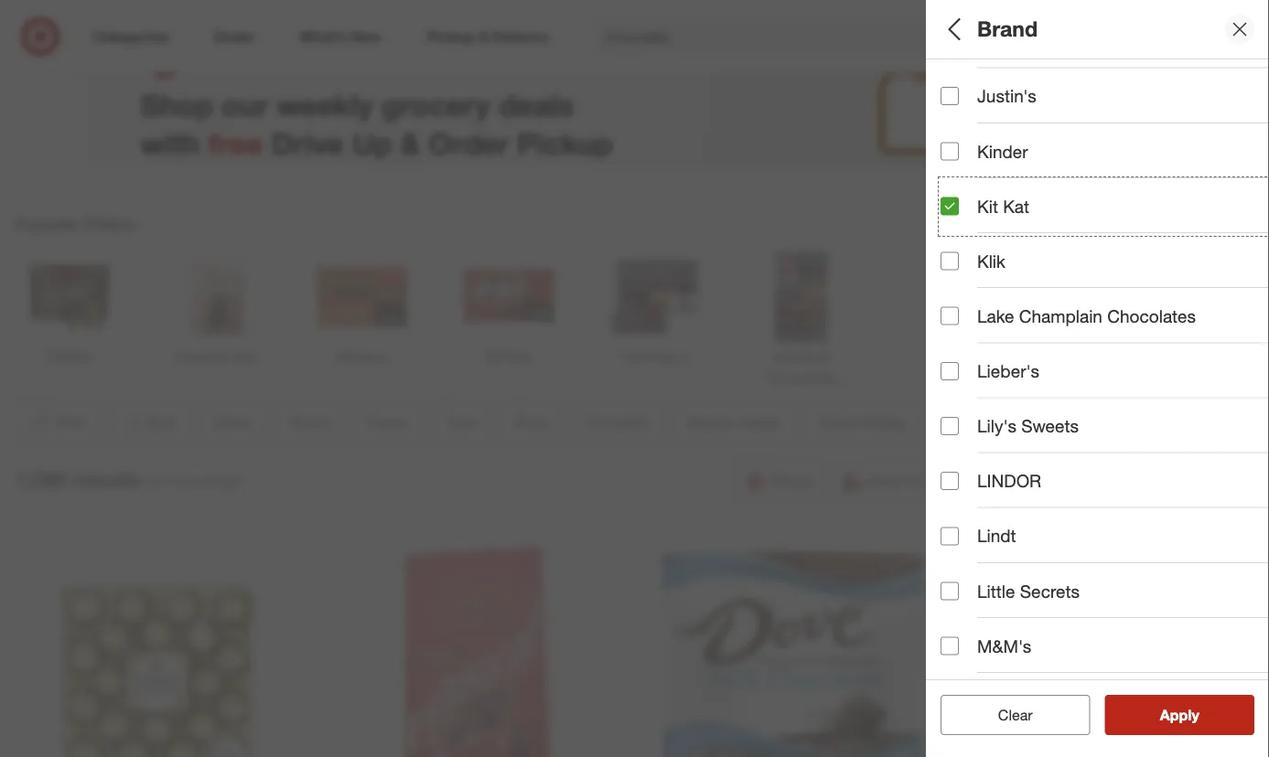 Task type: vqa. For each thing, say whether or not it's contained in the screenshot.
the Occasion
yes



Task type: locate. For each thing, give the bounding box(es) containing it.
0 vertical spatial brand
[[977, 16, 1038, 42]]

free
[[208, 125, 263, 161]]

search button
[[1025, 16, 1069, 60]]

0 vertical spatial kit
[[1139, 160, 1155, 176]]

clear for clear
[[998, 706, 1033, 724]]

1 horizontal spatial kat
[[1158, 160, 1178, 176]]

deals
[[941, 78, 987, 99]]

up
[[352, 125, 392, 161]]

crunch;
[[1025, 160, 1071, 176]]

musketeers;
[[951, 160, 1022, 176]]

little
[[977, 581, 1015, 602]]

Lake Champlain Chocolates checkbox
[[941, 307, 959, 326]]

lieber's
[[977, 361, 1040, 382]]

results inside see results button
[[1171, 706, 1219, 724]]

brand
[[977, 16, 1038, 42], [941, 136, 991, 157]]

type
[[941, 271, 979, 292]]

all filters
[[941, 16, 1029, 42]]

kat inside brand dialog
[[1003, 196, 1029, 217]]

0 horizontal spatial kit
[[977, 196, 998, 217]]

0 horizontal spatial results
[[73, 467, 141, 492]]

search
[[1025, 29, 1069, 47]]

kit inside brand dialog
[[977, 196, 998, 217]]

clear for clear all
[[989, 706, 1024, 724]]

grocery
[[381, 87, 490, 122]]

chocolates
[[1107, 306, 1196, 327]]

Klik checkbox
[[941, 252, 959, 270]]

dietary needs
[[941, 463, 1058, 484]]

brand inside the brand 3 musketeers; crunch; ghirardelli; kit kat
[[941, 136, 991, 157]]

see results
[[1141, 706, 1219, 724]]

LINDOR checkbox
[[941, 472, 959, 491]]

deals button
[[941, 59, 1269, 124]]

clear all
[[989, 706, 1042, 724]]

results for 1,090
[[73, 467, 141, 492]]

kinder
[[977, 141, 1028, 162]]

1 clear from the left
[[989, 706, 1024, 724]]

clear inside button
[[998, 706, 1033, 724]]

0 vertical spatial results
[[73, 467, 141, 492]]

kat
[[1158, 160, 1178, 176], [1003, 196, 1029, 217]]

1 horizontal spatial results
[[1171, 706, 1219, 724]]

results right see
[[1171, 706, 1219, 724]]

sweets
[[1021, 416, 1079, 437]]

clear
[[989, 706, 1024, 724], [998, 706, 1033, 724]]

our
[[221, 87, 268, 122]]

kat right ghirardelli; on the top of page
[[1158, 160, 1178, 176]]

kit kat
[[977, 196, 1029, 217]]

1 vertical spatial kit
[[977, 196, 998, 217]]

kit right kit kat checkbox
[[977, 196, 998, 217]]

results left for
[[73, 467, 141, 492]]

pickup
[[517, 125, 613, 161]]

1 horizontal spatial kit
[[1139, 160, 1155, 176]]

1 vertical spatial results
[[1171, 706, 1219, 724]]

dietary needs button
[[941, 444, 1269, 508]]

clear down featured
[[998, 706, 1033, 724]]

M&M's checkbox
[[941, 637, 959, 656]]

weekly
[[276, 87, 373, 122]]

clear left all
[[989, 706, 1024, 724]]

apply button
[[1105, 695, 1255, 736]]

flavor button
[[941, 188, 1269, 252]]

0 horizontal spatial kat
[[1003, 196, 1029, 217]]

clear inside button
[[989, 706, 1024, 724]]

1 vertical spatial kat
[[1003, 196, 1029, 217]]

kit right ghirardelli; on the top of page
[[1139, 160, 1155, 176]]

Kinder checkbox
[[941, 142, 959, 160]]

1 vertical spatial brand
[[941, 136, 991, 157]]

kat down musketeers;
[[1003, 196, 1029, 217]]

see results button
[[1105, 695, 1255, 736]]

results
[[73, 467, 141, 492], [1171, 706, 1219, 724]]

brand up musketeers;
[[941, 136, 991, 157]]

◎deals
[[140, 29, 295, 80]]

brand for brand
[[977, 16, 1038, 42]]

Lieber's checkbox
[[941, 362, 959, 381]]

0 vertical spatial kat
[[1158, 160, 1178, 176]]

Little Secrets checkbox
[[941, 582, 959, 601]]

brand right all at the right top
[[977, 16, 1038, 42]]

deals
[[499, 87, 574, 122]]

lindt
[[977, 526, 1016, 547]]

all
[[1028, 706, 1042, 724]]

popular
[[15, 213, 79, 234]]

2 clear from the left
[[998, 706, 1033, 724]]

occasion button
[[941, 380, 1269, 444]]

brand inside dialog
[[977, 16, 1038, 42]]

kit
[[1139, 160, 1155, 176], [977, 196, 998, 217]]

needs
[[1006, 463, 1058, 484]]

Lindt checkbox
[[941, 527, 959, 546]]



Task type: describe. For each thing, give the bounding box(es) containing it.
fpo/apo button
[[941, 572, 1269, 636]]

rating
[[994, 527, 1048, 548]]

popular filters
[[15, 213, 135, 234]]

all
[[941, 16, 966, 42]]

type button
[[941, 252, 1269, 316]]

apply
[[1160, 706, 1199, 724]]

guest rating button
[[941, 508, 1269, 572]]

featured
[[941, 655, 1014, 676]]

lily's
[[977, 416, 1017, 437]]

4 link
[[1211, 16, 1251, 57]]

clear all button
[[941, 695, 1090, 736]]

results for see
[[1171, 706, 1219, 724]]

kat inside the brand 3 musketeers; crunch; ghirardelli; kit kat
[[1158, 160, 1178, 176]]

lily's sweets
[[977, 416, 1079, 437]]

flavor
[[941, 206, 991, 228]]

lake champlain chocolates
[[977, 306, 1196, 327]]

ghirardelli;
[[1074, 160, 1136, 176]]

dietary
[[941, 463, 1001, 484]]

all filters dialog
[[926, 0, 1269, 758]]

kit inside the brand 3 musketeers; crunch; ghirardelli; kit kat
[[1139, 160, 1155, 176]]

secrets
[[1020, 581, 1080, 602]]

price
[[941, 335, 984, 356]]

lake
[[977, 306, 1014, 327]]

featured button
[[941, 636, 1269, 700]]

shop
[[140, 87, 213, 122]]

occasion
[[941, 399, 1019, 420]]

with
[[140, 125, 200, 161]]

champlain
[[1019, 306, 1103, 327]]

clear button
[[941, 695, 1090, 736]]

price button
[[941, 316, 1269, 380]]

guest
[[941, 527, 990, 548]]

lindor
[[977, 471, 1041, 492]]

4
[[1238, 19, 1243, 30]]

"chocolate"
[[170, 473, 245, 490]]

see
[[1141, 706, 1167, 724]]

brand dialog
[[926, 0, 1269, 758]]

◎deals shop our weekly grocery deals with free drive up & order pickup
[[140, 29, 613, 161]]

for
[[148, 473, 166, 490]]

klik
[[977, 251, 1006, 272]]

3
[[941, 160, 948, 176]]

little secrets
[[977, 581, 1080, 602]]

filters
[[972, 16, 1029, 42]]

1,090 results for "chocolate"
[[15, 467, 245, 492]]

order
[[429, 125, 509, 161]]

drive
[[271, 125, 344, 161]]

Kit Kat checkbox
[[941, 197, 959, 215]]

What can we help you find? suggestions appear below search field
[[594, 16, 1038, 57]]

brand for brand 3 musketeers; crunch; ghirardelli; kit kat
[[941, 136, 991, 157]]

brand 3 musketeers; crunch; ghirardelli; kit kat
[[941, 136, 1178, 176]]

fpo/apo
[[941, 591, 1020, 612]]

justin's
[[977, 86, 1036, 107]]

guest rating
[[941, 527, 1048, 548]]

Justin's checkbox
[[941, 87, 959, 105]]

filters
[[83, 213, 135, 234]]

m&m's
[[977, 636, 1032, 657]]

&
[[400, 125, 421, 161]]

Lily's Sweets checkbox
[[941, 417, 959, 436]]

1,090
[[15, 467, 67, 492]]



